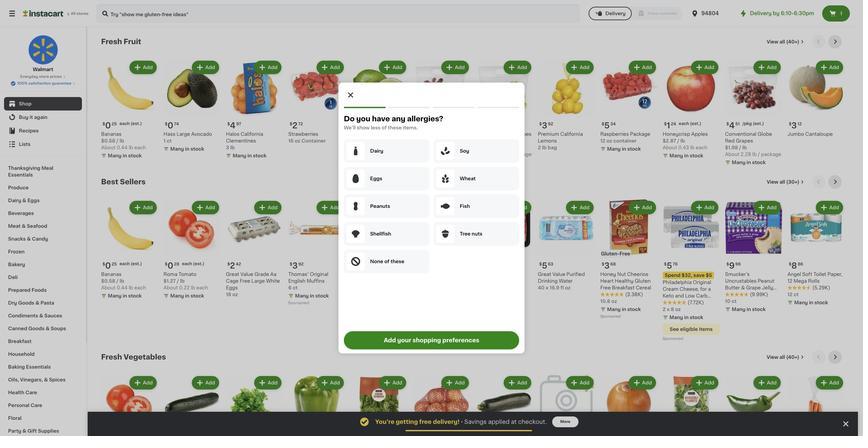 Task type: locate. For each thing, give the bounding box(es) containing it.
treatment tracker modal dialog
[[88, 412, 859, 437]]

1 vertical spatial (40+)
[[787, 355, 800, 360]]

tree
[[460, 232, 471, 236]]

$5.72 element
[[476, 259, 533, 271]]

each inside "element"
[[679, 122, 690, 126]]

2 /pkg from the left
[[431, 122, 441, 126]]

1 vertical spatial $ 3 92
[[290, 262, 304, 270]]

1 horizontal spatial spend
[[665, 273, 681, 278]]

red down sun
[[413, 139, 423, 143]]

2 view from the top
[[767, 180, 779, 185]]

1 inside hass large avocado 1 ct
[[164, 139, 166, 143]]

0 vertical spatial $0.25 each (estimated) element
[[101, 119, 158, 131]]

great inside the 'great value purified drinking water 40 x 16.9 fl oz'
[[538, 272, 552, 277]]

lb inside 'halos california clementines 3 lb'
[[230, 145, 235, 150]]

2 vertical spatial eggs
[[226, 286, 238, 291]]

save
[[382, 273, 393, 278], [694, 273, 705, 278]]

snacks & candy link
[[4, 233, 82, 246]]

great up drinking
[[538, 272, 552, 277]]

2 vertical spatial item carousel region
[[101, 351, 845, 437]]

& left 'soups'
[[46, 327, 50, 331]]

value inside the 'great value purified drinking water 40 x 16.9 fl oz'
[[553, 272, 566, 277]]

1 vertical spatial dairy
[[8, 198, 21, 203]]

$32,
[[682, 273, 693, 278]]

1 horizontal spatial $5
[[706, 273, 712, 278]]

0 vertical spatial these
[[388, 125, 402, 130]]

0 horizontal spatial free
[[240, 279, 250, 284]]

view all (30+) button
[[765, 175, 807, 189]]

0 horizontal spatial red
[[413, 139, 423, 143]]

1 $0.25 each (estimated) element from the top
[[101, 119, 158, 131]]

care down vinegars,
[[25, 391, 37, 395]]

oz right 10.8
[[612, 299, 617, 304]]

1 horizontal spatial save
[[694, 273, 705, 278]]

1 $ 0 25 each (est.) from the top
[[103, 122, 142, 130]]

2 all from the top
[[780, 180, 786, 185]]

1 0.44 from the top
[[117, 145, 128, 150]]

red
[[726, 139, 735, 143], [413, 139, 423, 143]]

$ inside $ 2 42
[[227, 263, 230, 267]]

3 up jumbo
[[792, 122, 797, 130]]

$ inside $ 4 97
[[227, 122, 230, 126]]

applied
[[488, 420, 510, 425]]

all for 8
[[780, 180, 786, 185]]

0 horizontal spatial spend
[[353, 273, 369, 278]]

vegetables
[[124, 354, 166, 361]]

goods down 'prepared foods'
[[18, 301, 34, 306]]

produce
[[8, 186, 29, 190]]

& left 'pasta'
[[35, 301, 39, 306]]

$0.58 for each (est.)
[[101, 279, 115, 284]]

$0.25 each (estimated) element for 0
[[101, 119, 158, 131]]

68
[[611, 263, 616, 267]]

$5.23 per package (estimated) element
[[413, 119, 470, 131]]

1 vertical spatial bananas $0.58 / lb about 0.44 lb each
[[101, 272, 146, 290]]

angel soft toilet paper, 12 mega rolls
[[788, 272, 843, 284]]

angel
[[788, 272, 802, 277]]

bakery link
[[4, 258, 82, 271]]

None search field
[[96, 4, 580, 23]]

add your shopping preferences element
[[339, 83, 525, 354]]

3 left '88'
[[355, 262, 360, 270]]

$4.51 per package (estimated) element
[[726, 119, 783, 131]]

1 vertical spatial 8
[[671, 307, 674, 312]]

value inside great value grade aa cage free large white eggs 18 oz
[[241, 272, 253, 277]]

grapes inside sun harvest seedless red grapes $2.18 / lb about 2.4 lb / package
[[424, 139, 441, 143]]

cream
[[663, 287, 679, 292]]

view inside view all (30+) popup button
[[767, 180, 779, 185]]

california for premium california lemons 2 lb bag
[[561, 132, 583, 137]]

2 down lemons
[[538, 145, 541, 150]]

2 package from the left
[[762, 152, 782, 157]]

x right 40
[[546, 286, 549, 290]]

1 vertical spatial breakfast
[[8, 339, 32, 344]]

spend for 5
[[665, 273, 681, 278]]

/pkg inside '$4.51 per package (estimated)' element
[[743, 122, 752, 126]]

$ 5 63
[[540, 262, 554, 270]]

0 vertical spatial eggs
[[370, 176, 383, 181]]

1 item carousel region from the top
[[101, 35, 845, 170]]

0 horizontal spatial 4
[[230, 122, 236, 130]]

view all (30+)
[[767, 180, 800, 185]]

health care link
[[4, 387, 82, 399]]

18 inside 22 18
[[428, 263, 433, 267]]

42 down show
[[364, 132, 370, 137]]

1 vertical spatial goods
[[28, 327, 45, 331]]

$2.87
[[663, 139, 677, 143]]

1 fresh from the top
[[101, 38, 122, 45]]

product group
[[101, 59, 158, 161], [164, 59, 221, 154], [226, 59, 283, 161], [289, 59, 346, 144], [351, 59, 408, 154], [413, 59, 470, 167], [476, 59, 533, 167], [538, 59, 595, 151], [601, 59, 658, 154], [663, 59, 720, 161], [726, 59, 783, 167], [788, 59, 845, 138], [101, 200, 158, 301], [164, 200, 221, 301], [226, 200, 283, 298], [289, 200, 346, 307], [351, 200, 408, 336], [413, 200, 470, 308], [476, 200, 533, 301], [538, 200, 595, 292], [601, 200, 658, 321], [663, 200, 720, 343], [726, 200, 783, 314], [788, 200, 845, 308], [101, 375, 158, 437], [164, 375, 221, 437], [226, 375, 283, 437], [289, 375, 346, 437], [351, 375, 408, 437], [413, 375, 470, 437], [476, 375, 533, 437], [538, 375, 595, 437], [601, 375, 658, 437], [663, 375, 720, 437], [726, 375, 783, 437], [788, 375, 845, 437]]

92 for premium california lemons
[[548, 122, 554, 126]]

2 horizontal spatial free
[[620, 252, 631, 256]]

0 vertical spatial 0.44
[[117, 145, 128, 150]]

1 horizontal spatial 4
[[730, 122, 735, 130]]

fresh fruit
[[101, 38, 141, 45]]

0 horizontal spatial /pkg
[[431, 122, 441, 126]]

ct right 6
[[293, 286, 298, 290]]

delivery for delivery
[[606, 11, 626, 16]]

1 vertical spatial $ 0 25 each (est.)
[[103, 262, 142, 270]]

1 horizontal spatial 8
[[792, 262, 798, 270]]

1 vertical spatial view
[[767, 180, 779, 185]]

0 horizontal spatial grapes
[[424, 139, 441, 143]]

$ inside "$ 4 51"
[[727, 122, 730, 126]]

main content
[[88, 27, 859, 437]]

2 (40+) from the top
[[787, 355, 800, 360]]

4 for $ 4 51
[[730, 122, 735, 130]]

2 0.44 from the top
[[117, 286, 128, 290]]

$5 up a
[[706, 273, 712, 278]]

spend up philadelphia
[[665, 273, 681, 278]]

$ inside the $ 9 96
[[727, 263, 730, 267]]

0 vertical spatial essentials
[[8, 173, 33, 177]]

$0.25 each (estimated) element for each (est.)
[[101, 259, 158, 271]]

these inside do you have any allergies? we'll show less of these items.
[[388, 125, 402, 130]]

2 red from the left
[[413, 139, 423, 143]]

/ inside honeycrisp apples $2.87 / lb about 0.43 lb each
[[678, 139, 680, 143]]

2 view all (40+) from the top
[[767, 355, 800, 360]]

0 horizontal spatial original
[[310, 272, 329, 277]]

breakfast
[[612, 286, 635, 291], [8, 339, 32, 344]]

package
[[512, 152, 532, 157], [762, 152, 782, 157], [446, 152, 467, 157]]

5 left 76
[[667, 262, 672, 270]]

1 view from the top
[[767, 39, 779, 44]]

1 horizontal spatial package
[[512, 152, 532, 157]]

sponsored badge image for $ 3 68
[[601, 315, 621, 319]]

none
[[370, 259, 383, 264]]

3 item carousel region from the top
[[101, 351, 845, 437]]

0 vertical spatial x
[[546, 286, 549, 290]]

ct inside hass large avocado 1 ct
[[167, 139, 172, 143]]

4 inside '$4.51 per package (estimated)' element
[[730, 122, 735, 130]]

5 for $ 5 63
[[542, 262, 548, 270]]

0 vertical spatial view
[[767, 39, 779, 44]]

oz right 16
[[295, 139, 301, 143]]

2 great from the left
[[226, 272, 239, 277]]

1 horizontal spatial california
[[561, 132, 583, 137]]

1 vertical spatial 25
[[112, 263, 117, 267]]

seedless down $4.81 per package (estimated) element
[[492, 132, 513, 137]]

beef
[[476, 272, 487, 277]]

(est.) inside $ 5 23 /pkg (est.)
[[442, 122, 453, 126]]

fresh left fruit
[[101, 38, 122, 45]]

value left the grade
[[241, 272, 253, 277]]

2 vertical spatial all
[[780, 355, 786, 360]]

2 $5 from the left
[[706, 273, 712, 278]]

8 left '86'
[[792, 262, 798, 270]]

$0.25 each (estimated) element
[[101, 119, 158, 131], [101, 259, 158, 271]]

bananas $0.58 / lb about 0.44 lb each for 0
[[101, 132, 146, 150]]

1 vertical spatial $0.58
[[101, 279, 115, 284]]

grapes down the harvest at top
[[424, 139, 441, 143]]

service type group
[[589, 7, 683, 20]]

& down uncrustables
[[742, 286, 745, 290]]

2 seedless from the left
[[443, 132, 465, 137]]

package down globe
[[762, 152, 782, 157]]

of right none at the left bottom of page
[[385, 259, 390, 264]]

spend down $ 3 88
[[353, 273, 369, 278]]

$ inside $ 5 63
[[540, 263, 542, 267]]

2 view all (40+) button from the top
[[764, 351, 807, 364]]

package down green seedless grapes bag
[[512, 152, 532, 157]]

all
[[780, 39, 786, 44], [780, 180, 786, 185], [780, 355, 786, 360]]

& right meat
[[22, 224, 26, 229]]

0 vertical spatial care
[[25, 391, 37, 395]]

0 horizontal spatial package
[[446, 152, 467, 157]]

8 down lifestyle
[[671, 307, 674, 312]]

party & gift supplies
[[8, 429, 59, 434]]

& left sauces
[[39, 314, 43, 318]]

care for personal care
[[31, 403, 42, 408]]

$5 for 5
[[706, 273, 712, 278]]

0 horizontal spatial california
[[241, 132, 263, 137]]

red up $1.98
[[726, 139, 735, 143]]

large down the grade
[[252, 279, 265, 284]]

free right cage at left
[[240, 279, 250, 284]]

2 25 from the top
[[112, 263, 117, 267]]

0 horizontal spatial 92
[[299, 263, 304, 267]]

health
[[8, 391, 24, 395]]

about inside honeycrisp apples $2.87 / lb about 0.43 lb each
[[663, 145, 678, 150]]

each inside honeycrisp apples $2.87 / lb about 0.43 lb each
[[696, 145, 708, 150]]

92 up premium
[[548, 122, 554, 126]]

globe
[[758, 132, 773, 137]]

eggs down produce link
[[27, 198, 40, 203]]

large inside great value grade aa cage free large white eggs 18 oz
[[252, 279, 265, 284]]

these
[[388, 125, 402, 130], [391, 259, 405, 264]]

1 horizontal spatial eggs
[[226, 286, 238, 291]]

personal care link
[[4, 399, 82, 412]]

x down lifestyle
[[667, 307, 670, 312]]

original up for
[[693, 280, 712, 285]]

8 inside product group
[[792, 262, 798, 270]]

1 $5 from the left
[[394, 273, 400, 278]]

0 vertical spatial large
[[177, 132, 190, 137]]

1 horizontal spatial seedless
[[492, 132, 513, 137]]

10
[[726, 299, 731, 304]]

0 horizontal spatial seedless
[[443, 132, 465, 137]]

free up nut
[[620, 252, 631, 256]]

eggs inside great value grade aa cage free large white eggs 18 oz
[[226, 286, 238, 291]]

1 view all (40+) button from the top
[[764, 35, 807, 49]]

2 fresh from the top
[[101, 354, 122, 361]]

large down 74
[[177, 132, 190, 137]]

nuts
[[472, 232, 483, 236]]

about
[[101, 145, 116, 150], [663, 145, 678, 150], [476, 152, 490, 157], [726, 152, 740, 157], [413, 152, 428, 157], [101, 286, 116, 290], [164, 286, 178, 290]]

22 18
[[417, 262, 433, 270]]

$ for premium california lemons
[[540, 122, 542, 126]]

free inside honey nut cheerios heart healthy gluten free breakfast cereal
[[601, 286, 611, 291]]

$ inside $ 2 72
[[290, 122, 293, 126]]

97
[[236, 122, 241, 126]]

breakfast inside honey nut cheerios heart healthy gluten free breakfast cereal
[[612, 286, 635, 291]]

add
[[143, 65, 153, 70], [205, 65, 215, 70], [268, 65, 278, 70], [330, 65, 340, 70], [393, 65, 403, 70], [455, 65, 465, 70], [518, 65, 527, 70], [580, 65, 590, 70], [642, 65, 652, 70], [705, 65, 715, 70], [767, 65, 777, 70], [830, 65, 840, 70], [143, 205, 153, 210], [205, 205, 215, 210], [268, 205, 278, 210], [330, 205, 340, 210], [455, 205, 465, 210], [518, 205, 527, 210], [580, 205, 590, 210], [642, 205, 652, 210], [705, 205, 715, 210], [767, 205, 777, 210], [830, 205, 840, 210], [384, 338, 396, 343], [143, 381, 153, 386], [205, 381, 215, 386], [268, 381, 278, 386], [330, 381, 340, 386], [393, 381, 403, 386], [455, 381, 465, 386], [518, 381, 527, 386], [580, 381, 590, 386], [642, 381, 652, 386], [705, 381, 715, 386], [767, 381, 777, 386], [830, 381, 840, 386]]

free inside great value grade aa cage free large white eggs 18 oz
[[240, 279, 250, 284]]

savings
[[465, 420, 487, 425]]

$ inside $ 3 68
[[602, 263, 605, 267]]

1 seedless from the left
[[492, 132, 513, 137]]

3 package from the left
[[446, 152, 467, 157]]

2 $0.25 each (estimated) element from the top
[[101, 259, 158, 271]]

meat & seafood
[[8, 224, 47, 229]]

0 horizontal spatial dairy
[[8, 198, 21, 203]]

0 vertical spatial $0.58
[[101, 139, 115, 143]]

1 horizontal spatial grapes
[[515, 132, 532, 137]]

1 vertical spatial bananas
[[101, 272, 122, 277]]

view all (40+) for fruit
[[767, 39, 800, 44]]

$ 8 86
[[789, 262, 804, 270]]

bananas for each (est.)
[[101, 272, 122, 277]]

$5 down none of these
[[394, 273, 400, 278]]

4 left 51
[[730, 122, 735, 130]]

(est.)
[[131, 122, 142, 126], [690, 122, 702, 126], [753, 122, 764, 126], [442, 122, 453, 126], [131, 262, 142, 266], [193, 262, 204, 266]]

42 up cage at left
[[236, 263, 241, 267]]

3 up thomas'
[[293, 262, 298, 270]]

care up floral link
[[31, 403, 42, 408]]

$ for thomas' original english muffins
[[290, 263, 293, 267]]

96
[[736, 263, 741, 267]]

1 vertical spatial fresh
[[101, 354, 122, 361]]

sponsored badge image for $ 3 88
[[351, 330, 371, 334]]

18 down cage at left
[[226, 293, 231, 297]]

1 horizontal spatial 42
[[364, 132, 370, 137]]

& up beverages on the left top of page
[[22, 198, 26, 203]]

product group containing 22
[[413, 200, 470, 308]]

muffins
[[307, 279, 325, 284]]

soups
[[51, 327, 66, 331]]

oz down cage at left
[[232, 293, 238, 297]]

ct inside thomas' original english muffins 6 ct
[[293, 286, 298, 290]]

1 bananas $0.58 / lb about 0.44 lb each from the top
[[101, 132, 146, 150]]

item carousel region containing fresh vegetables
[[101, 351, 845, 437]]

3 for jumbo cantaloupe
[[792, 122, 797, 130]]

0 vertical spatial item carousel region
[[101, 35, 845, 170]]

seedless inside sun harvest seedless red grapes $2.18 / lb about 2.4 lb / package
[[443, 132, 465, 137]]

1 25 from the top
[[112, 122, 117, 126]]

product group containing 8
[[788, 200, 845, 308]]

product group containing 9
[[726, 200, 783, 314]]

each inside roma tomato $1.27 / lb about 0.22 lb each
[[196, 286, 208, 290]]

25 for 0
[[112, 122, 117, 126]]

2 vertical spatial view
[[767, 355, 779, 360]]

42 inside lime 42 1 each
[[364, 132, 370, 137]]

1 vertical spatial 42
[[236, 263, 241, 267]]

free down heart on the bottom right
[[601, 286, 611, 291]]

great up cage at left
[[226, 272, 239, 277]]

apples
[[692, 132, 708, 137]]

1 horizontal spatial dairy
[[370, 149, 384, 153]]

1 value from the left
[[553, 272, 566, 277]]

2 4 from the left
[[230, 122, 236, 130]]

value up water
[[553, 272, 566, 277]]

you're
[[375, 420, 395, 425]]

3 up premium
[[542, 122, 548, 130]]

ct
[[167, 139, 172, 143], [293, 286, 298, 290], [794, 293, 799, 297], [732, 299, 737, 304]]

12 inside angel soft toilet paper, 12 mega rolls
[[788, 279, 793, 284]]

3 for thomas' original english muffins
[[293, 262, 298, 270]]

0 vertical spatial bananas
[[101, 132, 122, 137]]

0 vertical spatial $ 3 92
[[540, 122, 554, 130]]

1 vertical spatial 18
[[226, 293, 231, 297]]

tree nuts
[[460, 232, 483, 236]]

thomas' original english muffins 6 ct
[[289, 272, 329, 290]]

1 california from the left
[[561, 132, 583, 137]]

view all (40+) for vegetables
[[767, 355, 800, 360]]

2 $0.58 from the top
[[101, 279, 115, 284]]

halos
[[226, 132, 240, 137]]

1 bananas from the top
[[101, 132, 122, 137]]

1 spend from the left
[[353, 273, 369, 278]]

0 vertical spatial 92
[[548, 122, 554, 126]]

goods for canned
[[28, 327, 45, 331]]

1 package from the left
[[512, 152, 532, 157]]

oz down raspberries
[[607, 139, 612, 143]]

$ 1 24
[[664, 122, 677, 130]]

all inside popup button
[[780, 180, 786, 185]]

0 horizontal spatial 8
[[671, 307, 674, 312]]

oz inside raspberries package 12 oz container
[[607, 139, 612, 143]]

& left gift
[[22, 429, 26, 434]]

& left candy
[[27, 237, 31, 242]]

dairy inside add your shopping preferences element
[[370, 149, 384, 153]]

$ 3 92 up thomas'
[[290, 262, 304, 270]]

mega
[[794, 279, 807, 284]]

0 vertical spatial goods
[[18, 301, 34, 306]]

3 down halos
[[226, 145, 229, 150]]

breakfast down healthy on the bottom of page
[[612, 286, 635, 291]]

save right $20,
[[382, 273, 393, 278]]

& inside dry goods & pasta "link"
[[35, 301, 39, 306]]

& inside party & gift supplies link
[[22, 429, 26, 434]]

oils,
[[8, 378, 19, 383]]

smucker's
[[726, 272, 750, 277]]

$ inside $ 3 88
[[352, 263, 355, 267]]

these down any
[[388, 125, 402, 130]]

5 for $ 5 76
[[667, 262, 672, 270]]

of right less
[[382, 125, 387, 130]]

1 vertical spatial free
[[240, 279, 250, 284]]

3 left 68
[[605, 262, 610, 270]]

12 inside $ 3 12
[[798, 122, 802, 126]]

large inside hass large avocado 1 ct
[[177, 132, 190, 137]]

(est.) inside $1.24 each (estimated) "element"
[[690, 122, 702, 126]]

item carousel region
[[101, 35, 845, 170], [101, 175, 845, 345], [101, 351, 845, 437]]

fresh left vegetables
[[101, 354, 122, 361]]

1 $0.58 from the top
[[101, 139, 115, 143]]

fresh for fresh fruit
[[101, 38, 122, 45]]

beverages
[[8, 211, 34, 216]]

in
[[185, 147, 190, 151], [372, 147, 377, 151], [622, 147, 627, 151], [123, 154, 127, 158], [685, 154, 689, 158], [248, 154, 252, 158], [497, 160, 502, 165], [747, 160, 751, 165], [435, 160, 439, 165], [123, 294, 127, 299], [185, 294, 190, 299], [310, 294, 314, 299], [809, 301, 814, 305], [747, 307, 751, 312], [622, 307, 627, 312], [685, 315, 689, 320]]

0.44 for each (est.)
[[117, 286, 128, 290]]

grapes
[[515, 132, 532, 137], [736, 139, 754, 143], [424, 139, 441, 143]]

0 vertical spatial of
[[382, 125, 387, 130]]

/pkg right 51
[[743, 122, 752, 126]]

18 inside great value grade aa cage free large white eggs 18 oz
[[226, 293, 231, 297]]

2 value from the left
[[241, 272, 253, 277]]

original up muffins
[[310, 272, 329, 277]]

0 vertical spatial 42
[[364, 132, 370, 137]]

1 vertical spatial $0.25 each (estimated) element
[[101, 259, 158, 271]]

california inside 'halos california clementines 3 lb'
[[241, 132, 263, 137]]

4 left 97
[[230, 122, 236, 130]]

eggs up peanuts
[[370, 176, 383, 181]]

(40+) for vegetables
[[787, 355, 800, 360]]

2 up cage at left
[[230, 262, 235, 270]]

1 vertical spatial essentials
[[26, 365, 51, 370]]

dairy down the produce
[[8, 198, 21, 203]]

5 for $ 5 23 /pkg (est.)
[[417, 122, 423, 130]]

lists link
[[4, 138, 82, 151]]

goods inside "link"
[[18, 301, 34, 306]]

2.28
[[741, 152, 752, 157]]

$ inside $ 0 74
[[165, 122, 168, 126]]

5 for $ 5 34
[[605, 122, 610, 130]]

& inside meat & seafood link
[[22, 224, 26, 229]]

0 horizontal spatial delivery
[[606, 11, 626, 16]]

guarantee
[[52, 82, 71, 85]]

1 (40+) from the top
[[787, 39, 800, 44]]

$ 0 28 each (est.)
[[165, 262, 204, 270]]

california right premium
[[561, 132, 583, 137]]

delivery for delivery by 6:10-6:30pm
[[750, 11, 772, 16]]

california inside premium california lemons 2 lb bag
[[561, 132, 583, 137]]

breakfast up household
[[8, 339, 32, 344]]

2 bananas from the top
[[101, 272, 122, 277]]

sandwich
[[726, 293, 749, 297]]

0 horizontal spatial great
[[226, 272, 239, 277]]

0 horizontal spatial value
[[241, 272, 253, 277]]

0 inside 'element'
[[168, 262, 173, 270]]

prices
[[50, 75, 62, 79]]

2 horizontal spatial eggs
[[370, 176, 383, 181]]

towels
[[428, 279, 445, 284]]

$ for great value purified drinking water
[[540, 263, 542, 267]]

1 horizontal spatial $ 3 92
[[540, 122, 554, 130]]

$ 3 92 up premium
[[540, 122, 554, 130]]

sponsored badge image
[[289, 301, 309, 305], [601, 315, 621, 319], [351, 330, 371, 334], [663, 337, 684, 341]]

1 horizontal spatial x
[[667, 307, 670, 312]]

free
[[420, 420, 432, 425]]

0 vertical spatial view all (40+) button
[[764, 35, 807, 49]]

about inside sun harvest seedless red grapes $2.18 / lb about 2.4 lb / package
[[413, 152, 428, 157]]

essentials down thanksgiving
[[8, 173, 33, 177]]

2 spend from the left
[[665, 273, 681, 278]]

92 up thomas'
[[299, 263, 304, 267]]

care for health care
[[25, 391, 37, 395]]

2 $ 0 25 each (est.) from the top
[[103, 262, 142, 270]]

package right 2.4
[[446, 152, 467, 157]]

3 for honey nut cheerios heart healthy gluten free breakfast cereal
[[605, 262, 610, 270]]

0 vertical spatial bananas $0.58 / lb about 0.44 lb each
[[101, 132, 146, 150]]

essentials inside 'link'
[[26, 365, 51, 370]]

1 horizontal spatial value
[[553, 272, 566, 277]]

$4.81 per package (estimated) element
[[476, 119, 533, 131]]

1 horizontal spatial 92
[[548, 122, 554, 126]]

/pkg right '23'
[[431, 122, 441, 126]]

0 vertical spatial 25
[[112, 122, 117, 126]]

1 horizontal spatial red
[[726, 139, 735, 143]]

2 horizontal spatial package
[[762, 152, 782, 157]]

1 horizontal spatial free
[[601, 286, 611, 291]]

0 vertical spatial dairy
[[370, 149, 384, 153]]

0 vertical spatial (40+)
[[787, 39, 800, 44]]

these right none at the left bottom of page
[[391, 259, 405, 264]]

$ inside $ 0 33
[[352, 122, 355, 126]]

container
[[614, 139, 637, 143]]

ct down hass
[[167, 139, 172, 143]]

about inside conventional globe red grapes $1.98 / lb about 2.28 lb / package
[[726, 152, 740, 157]]

package inside conventional globe red grapes $1.98 / lb about 2.28 lb / package
[[762, 152, 782, 157]]

view for 3
[[767, 39, 779, 44]]

original inside philadelphia original cream cheese, for a keto and low carb lifestyle
[[693, 280, 712, 285]]

0 horizontal spatial 42
[[236, 263, 241, 267]]

1 vertical spatial 0.44
[[117, 286, 128, 290]]

$ 5 34
[[602, 122, 616, 130]]

$ 2 42
[[227, 262, 241, 270]]

0 horizontal spatial x
[[546, 286, 549, 290]]

you
[[356, 115, 371, 122]]

1 great from the left
[[538, 272, 552, 277]]

2 save from the left
[[694, 273, 705, 278]]

everyday store prices
[[20, 75, 62, 79]]

2 california from the left
[[241, 132, 263, 137]]

0 horizontal spatial 18
[[226, 293, 231, 297]]

0 vertical spatial original
[[310, 272, 329, 277]]

& left spices
[[44, 378, 48, 383]]

essentials up oils, vinegars, & spices
[[26, 365, 51, 370]]

94804 button
[[691, 4, 732, 23]]

goods down 'condiments & sauces'
[[28, 327, 45, 331]]

•
[[461, 420, 463, 425]]

great inside great value grade aa cage free large white eggs 18 oz
[[226, 272, 239, 277]]

(est.) inside '$4.51 per package (estimated)' element
[[753, 122, 764, 126]]

dairy
[[370, 149, 384, 153], [8, 198, 21, 203]]

2 inside premium california lemons 2 lb bag
[[538, 145, 541, 150]]

delivery inside button
[[606, 11, 626, 16]]

1 vertical spatial item carousel region
[[101, 175, 845, 345]]

hass large avocado 1 ct
[[164, 132, 212, 143]]

original inside thomas' original english muffins 6 ct
[[310, 272, 329, 277]]

1 save from the left
[[382, 273, 393, 278]]

1 all from the top
[[780, 39, 786, 44]]

(9.99k)
[[751, 293, 768, 297]]

grade
[[255, 272, 269, 277]]

canned
[[8, 327, 27, 331]]

5 left '23'
[[417, 122, 423, 130]]

0 horizontal spatial $ 3 92
[[290, 262, 304, 270]]

walmart link
[[28, 35, 58, 73]]

eggs down cage at left
[[226, 286, 238, 291]]

1 vertical spatial care
[[31, 403, 42, 408]]

0.44 for 0
[[117, 145, 128, 150]]

1 vertical spatial original
[[693, 280, 712, 285]]

1 horizontal spatial /pkg
[[743, 122, 752, 126]]

18 right 22
[[428, 263, 433, 267]]

baking
[[8, 365, 25, 370]]

$ inside $ 5 34
[[602, 122, 605, 126]]

12 inside raspberries package 12 oz container
[[601, 139, 606, 143]]

1 vertical spatial view all (40+)
[[767, 355, 800, 360]]

6:10-
[[781, 11, 794, 16]]

$ inside $ 5 76
[[664, 263, 667, 267]]

0 vertical spatial fresh
[[101, 38, 122, 45]]

1 vertical spatial large
[[252, 279, 265, 284]]

1 view all (40+) from the top
[[767, 39, 800, 44]]

1 vertical spatial 92
[[299, 263, 304, 267]]

conventional
[[726, 132, 757, 137]]

dairy down less
[[370, 149, 384, 153]]

76
[[673, 263, 678, 267]]

grapes down $4.81 per package (estimated) element
[[515, 132, 532, 137]]

5 left 63
[[542, 262, 548, 270]]

3 all from the top
[[780, 355, 786, 360]]

oz right fl
[[565, 286, 571, 290]]

& inside snacks & candy link
[[27, 237, 31, 242]]

1 red from the left
[[726, 139, 735, 143]]

1 4 from the left
[[730, 122, 735, 130]]

california up clementines
[[241, 132, 263, 137]]

seedless down $5.23 per package (estimated) element
[[443, 132, 465, 137]]

main content containing 0
[[88, 27, 859, 437]]

1 horizontal spatial delivery
[[750, 11, 772, 16]]

cheerios
[[627, 272, 649, 277]]

save right $32,
[[694, 273, 705, 278]]

grapes down the 'conventional'
[[736, 139, 754, 143]]

$ for great value grade aa cage free large white eggs
[[227, 263, 230, 267]]

1 /pkg from the left
[[743, 122, 752, 126]]

2 bananas $0.58 / lb about 0.44 lb each from the top
[[101, 272, 146, 290]]

42 inside $ 2 42
[[236, 263, 241, 267]]

0 vertical spatial 8
[[792, 262, 798, 270]]

$0.58 for 0
[[101, 139, 115, 143]]

2 left 72 at left top
[[293, 122, 298, 130]]

5 left the 34 at the right top of the page
[[605, 122, 610, 130]]



Task type: describe. For each thing, give the bounding box(es) containing it.
1 inside "element"
[[667, 122, 671, 130]]

original for cheese,
[[693, 280, 712, 285]]

honeycrisp apples $2.87 / lb about 0.43 lb each
[[663, 132, 708, 150]]

0 horizontal spatial breakfast
[[8, 339, 32, 344]]

meat
[[8, 224, 21, 229]]

package
[[630, 132, 651, 137]]

lb inside premium california lemons 2 lb bag
[[542, 145, 547, 150]]

bananas for 0
[[101, 132, 122, 137]]

all for 3
[[780, 39, 786, 44]]

each inside $ 0 28 each (est.)
[[182, 262, 192, 266]]

sponsored badge image for $ 3 92
[[289, 301, 309, 305]]

$ inside $ 0 28 each (est.)
[[165, 263, 168, 267]]

2 item carousel region from the top
[[101, 175, 845, 345]]

roma tomato $1.27 / lb about 0.22 lb each
[[164, 272, 208, 290]]

instacart logo image
[[23, 9, 63, 18]]

smucker's uncrustables peanut butter & grape jelly sandwich
[[726, 272, 775, 297]]

view for 8
[[767, 180, 779, 185]]

see eligible items
[[670, 327, 713, 332]]

buy it again link
[[4, 111, 82, 124]]

& inside "dairy & eggs" link
[[22, 198, 26, 203]]

shopping
[[413, 338, 441, 343]]

all stores link
[[23, 4, 89, 23]]

$ for strawberries
[[290, 122, 293, 126]]

dairy for dairy & eggs
[[8, 198, 21, 203]]

more
[[561, 420, 571, 424]]

88
[[361, 263, 366, 267]]

3 inside 'halos california clementines 3 lb'
[[226, 145, 229, 150]]

halos california clementines 3 lb
[[226, 132, 263, 150]]

jumbo
[[788, 132, 805, 137]]

each (est.)
[[679, 122, 702, 126]]

92 for thomas' original english muffins
[[299, 263, 304, 267]]

x inside the 'great value purified drinking water 40 x 16.9 fl oz'
[[546, 286, 549, 290]]

dairy for dairy
[[370, 149, 384, 153]]

we'll
[[344, 125, 356, 130]]

snacks & candy
[[8, 237, 48, 242]]

water
[[559, 279, 573, 284]]

again
[[34, 115, 47, 120]]

bounty
[[413, 272, 431, 277]]

& inside smucker's uncrustables peanut butter & grape jelly sandwich
[[742, 286, 745, 290]]

$ for spend $32, save $5
[[664, 263, 667, 267]]

bag
[[476, 139, 485, 143]]

oz inside great value grade aa cage free large white eggs 18 oz
[[232, 293, 238, 297]]

clementines
[[226, 139, 256, 143]]

nut
[[618, 272, 626, 277]]

red inside sun harvest seedless red grapes $2.18 / lb about 2.4 lb / package
[[413, 139, 423, 143]]

bag
[[548, 145, 557, 150]]

great for 5
[[538, 272, 552, 277]]

2 down lifestyle
[[663, 307, 666, 312]]

ct right 10
[[732, 299, 737, 304]]

grapes inside green seedless grapes bag
[[515, 132, 532, 137]]

thanksgiving meal essentials link
[[4, 162, 82, 181]]

lists
[[19, 142, 31, 147]]

walmart logo image
[[28, 35, 58, 65]]

& inside oils, vinegars, & spices link
[[44, 378, 48, 383]]

3 view from the top
[[767, 355, 779, 360]]

meal
[[42, 166, 53, 171]]

fish
[[460, 204, 470, 209]]

all stores
[[71, 12, 89, 16]]

peanuts
[[370, 204, 390, 209]]

view all (40+) button for fresh vegetables
[[764, 351, 807, 364]]

1 button
[[823, 5, 850, 22]]

household link
[[4, 348, 82, 361]]

about 2.43 lb / package
[[476, 152, 532, 157]]

spend for 3
[[353, 273, 369, 278]]

oz inside the 'great value purified drinking water 40 x 16.9 fl oz'
[[565, 286, 571, 290]]

save for 3
[[382, 273, 393, 278]]

1 inside button
[[841, 11, 843, 16]]

show
[[357, 125, 370, 130]]

for
[[701, 287, 707, 292]]

10 ct
[[726, 299, 737, 304]]

everyday
[[20, 75, 38, 79]]

$ 3 92 for thomas' original english muffins
[[290, 262, 304, 270]]

& inside the condiments & sauces link
[[39, 314, 43, 318]]

strawberries
[[289, 132, 318, 137]]

3 for premium california lemons
[[542, 122, 548, 130]]

$ for hass large avocado
[[165, 122, 168, 126]]

condiments & sauces link
[[4, 310, 82, 322]]

cage
[[226, 279, 239, 284]]

/pkg inside $ 5 23 /pkg (est.)
[[431, 122, 441, 126]]

more button
[[553, 417, 579, 428]]

$ inside $ 5 23 /pkg (est.)
[[415, 122, 417, 126]]

california for halos california clementines 3 lb
[[241, 132, 263, 137]]

honeycrisp
[[663, 132, 691, 137]]

select-
[[432, 272, 449, 277]]

fruit
[[124, 38, 141, 45]]

red inside conventional globe red grapes $1.98 / lb about 2.28 lb / package
[[726, 139, 735, 143]]

$ for jumbo cantaloupe
[[789, 122, 792, 126]]

baking essentials link
[[4, 361, 82, 374]]

$ 3 92 for premium california lemons
[[540, 122, 554, 130]]

product group containing 1
[[663, 59, 720, 161]]

buy it again
[[19, 115, 47, 120]]

$ for smucker's uncrustables peanut butter & grape jelly sandwich
[[727, 263, 730, 267]]

25 for each (est.)
[[112, 263, 117, 267]]

great for 2
[[226, 272, 239, 277]]

save for 5
[[694, 273, 705, 278]]

value for 2
[[241, 272, 253, 277]]

& inside canned goods & soups link
[[46, 327, 50, 331]]

(est.) inside $ 0 28 each (est.)
[[193, 262, 204, 266]]

health care
[[8, 391, 37, 395]]

$ for spend $20, save $5
[[352, 263, 355, 267]]

prepared
[[8, 288, 30, 293]]

original for muffins
[[310, 272, 329, 277]]

$ for honey nut cheerios heart healthy gluten free breakfast cereal
[[602, 263, 605, 267]]

lemons
[[538, 139, 557, 143]]

goods for dry
[[18, 301, 34, 306]]

about inside roma tomato $1.27 / lb about 0.22 lb each
[[164, 286, 178, 290]]

$ inside $ 1 24
[[664, 122, 667, 126]]

stores
[[77, 12, 89, 16]]

$ for halos california clementines
[[227, 122, 230, 126]]

$ for angel soft toilet paper, 12 mega rolls
[[789, 263, 792, 267]]

oz down lifestyle
[[676, 307, 681, 312]]

0 vertical spatial free
[[620, 252, 631, 256]]

/ inside roma tomato $1.27 / lb about 0.22 lb each
[[177, 279, 179, 284]]

package inside sun harvest seedless red grapes $2.18 / lb about 2.4 lb / package
[[446, 152, 467, 157]]

1 vertical spatial these
[[391, 259, 405, 264]]

each inside lime 42 1 each
[[354, 139, 366, 143]]

4 for $ 4 97
[[230, 122, 236, 130]]

vinegars,
[[20, 378, 43, 383]]

$5 for 3
[[394, 273, 400, 278]]

satisfaction
[[28, 82, 51, 85]]

walmart
[[33, 67, 53, 72]]

view all (40+) button for fresh fruit
[[764, 35, 807, 49]]

prepared foods link
[[4, 284, 82, 297]]

oils, vinegars, & spices
[[8, 378, 66, 383]]

english
[[289, 279, 306, 284]]

seedless inside green seedless grapes bag
[[492, 132, 513, 137]]

add inside button
[[384, 338, 396, 343]]

• savings applied at checkout.
[[461, 420, 547, 425]]

chuck,
[[488, 272, 505, 277]]

/pkg (est.)
[[743, 122, 764, 126]]

oz inside strawberries 16 oz container
[[295, 139, 301, 143]]

10.8
[[601, 299, 611, 304]]

essentials inside 'thanksgiving meal essentials'
[[8, 173, 33, 177]]

raspberries package 12 oz container
[[601, 132, 651, 143]]

$ 5 76
[[664, 262, 678, 270]]

do you have any allergies? we'll show less of these items.
[[344, 115, 444, 130]]

$ for lime 42
[[352, 122, 355, 126]]

deli link
[[4, 271, 82, 284]]

ct down mega
[[794, 293, 799, 297]]

heart
[[601, 279, 614, 284]]

your
[[398, 338, 411, 343]]

value for 5
[[553, 272, 566, 277]]

condiments & sauces
[[8, 314, 62, 318]]

condiments
[[8, 314, 38, 318]]

2 x 8 oz
[[663, 307, 681, 312]]

$1.24 each (estimated) element
[[663, 119, 720, 131]]

size
[[454, 272, 464, 277]]

0 horizontal spatial eggs
[[27, 198, 40, 203]]

best sellers
[[101, 178, 146, 186]]

34
[[611, 122, 616, 126]]

at
[[511, 420, 517, 425]]

delivery button
[[589, 7, 632, 20]]

1 inside lime 42 1 each
[[351, 139, 353, 143]]

pasta
[[41, 301, 54, 306]]

40
[[538, 286, 545, 290]]

allergies?
[[407, 115, 444, 122]]

fresh for fresh vegetables
[[101, 354, 122, 361]]

premium california lemons 2 lb bag
[[538, 132, 583, 150]]

raspberries
[[601, 132, 629, 137]]

12 ct
[[788, 293, 799, 297]]

grapes inside conventional globe red grapes $1.98 / lb about 2.28 lb / package
[[736, 139, 754, 143]]

bananas $0.58 / lb about 0.44 lb each for each (est.)
[[101, 272, 146, 290]]

10.8 oz
[[601, 299, 617, 304]]

cantaloupe
[[806, 132, 833, 137]]

spend $32, save $5
[[665, 273, 712, 278]]

eggs inside add your shopping preferences element
[[370, 176, 383, 181]]

1 vertical spatial of
[[385, 259, 390, 264]]

canned goods & soups link
[[4, 322, 82, 335]]

$ 0 25 each (est.) for 0
[[103, 122, 142, 130]]

$0.28 each (estimated) element
[[164, 259, 221, 271]]

cheese,
[[680, 287, 700, 292]]

3 for spend $20, save $5
[[355, 262, 360, 270]]

green
[[476, 132, 490, 137]]

$ 0 25 each (est.) for each (est.)
[[103, 262, 142, 270]]

items.
[[403, 125, 418, 130]]

16
[[289, 139, 294, 143]]

(40+) for fruit
[[787, 39, 800, 44]]

checkout.
[[518, 420, 547, 425]]

6:30pm
[[794, 11, 815, 16]]

of inside do you have any allergies? we'll show less of these items.
[[382, 125, 387, 130]]

lime
[[351, 132, 363, 137]]

$ for raspberries package
[[602, 122, 605, 126]]

1 vertical spatial x
[[667, 307, 670, 312]]



Task type: vqa. For each thing, say whether or not it's contained in the screenshot.
cards on the left top of the page
no



